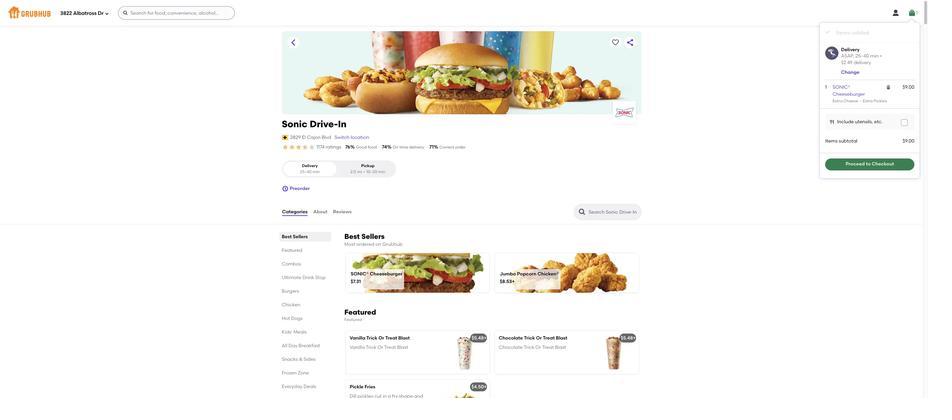 Task type: describe. For each thing, give the bounding box(es) containing it.
sellers for best sellers
[[293, 234, 308, 240]]

on time delivery
[[393, 145, 424, 150]]

blvd
[[322, 135, 331, 140]]

featured for featured
[[282, 248, 302, 254]]

$4.50 +
[[472, 385, 487, 391]]

delivery for 25–40
[[302, 164, 318, 169]]

change button
[[842, 69, 860, 76]]

kids'
[[282, 330, 292, 336]]

• inside the delivery asap, 25–40 min • $2.49 delivery
[[880, 53, 882, 59]]

best sellers tab
[[282, 234, 329, 241]]

frozen zone tab
[[282, 370, 329, 377]]

main navigation navigation
[[0, 0, 924, 26]]

min inside delivery 25–40 min
[[313, 170, 320, 174]]

2 chocolate trick or treat blast from the top
[[499, 345, 566, 351]]

$5.48 for vanilla trick or treat blast
[[472, 336, 484, 342]]

proceed to checkout button
[[826, 159, 915, 171]]

deals
[[304, 385, 316, 390]]

on
[[393, 145, 399, 150]]

snacks & sides tab
[[282, 357, 329, 364]]

albatross
[[73, 10, 97, 16]]

categories button
[[282, 201, 308, 224]]

preorder
[[290, 186, 310, 192]]

pickle
[[350, 385, 364, 391]]

1 $9.00 from the top
[[903, 85, 915, 90]]

reviews button
[[333, 201, 352, 224]]

sonic® cheeseburger link
[[833, 85, 865, 97]]

• inside pickup 2.0 mi • 10–20 min
[[364, 170, 365, 174]]

frozen
[[282, 371, 297, 377]]

drive-
[[310, 119, 338, 130]]

dr
[[98, 10, 104, 16]]

∙
[[860, 99, 862, 104]]

sonic drive-in
[[282, 119, 347, 130]]

1 inside items added tooltip
[[826, 85, 827, 90]]

best sellers
[[282, 234, 308, 240]]

featured for featured featured
[[345, 309, 376, 317]]

good
[[356, 145, 367, 150]]

food
[[368, 145, 377, 150]]

+ for chocolate trick or treat blast
[[633, 336, 636, 342]]

sonic
[[282, 119, 308, 130]]

jumbo popcorn chicken® $8.53 +
[[500, 272, 559, 285]]

location
[[351, 135, 369, 140]]

2 horizontal spatial svg image
[[903, 121, 907, 125]]

breakfast
[[299, 344, 320, 349]]

hot dogs
[[282, 316, 303, 322]]

$2.49
[[842, 60, 853, 66]]

items added
[[836, 30, 870, 36]]

el
[[302, 135, 306, 140]]

zone
[[298, 371, 309, 377]]

extra cheese ∙ extra pickles
[[833, 99, 887, 104]]

1174 ratings
[[317, 145, 342, 150]]

1 inside 1 "button"
[[917, 10, 918, 16]]

svg image inside preorder button
[[282, 186, 289, 193]]

1 extra from the left
[[833, 99, 843, 104]]

2 chocolate from the top
[[499, 345, 523, 351]]

preorder button
[[282, 183, 310, 195]]

2 vanilla from the top
[[350, 345, 365, 351]]

25–40 inside delivery 25–40 min
[[300, 170, 312, 174]]

3822
[[60, 10, 72, 16]]

stop
[[315, 275, 326, 281]]

2 $9.00 from the top
[[903, 139, 915, 144]]

1174
[[317, 145, 325, 150]]

correct
[[440, 145, 454, 150]]

71
[[430, 145, 434, 150]]

in
[[338, 119, 347, 130]]

correct order
[[440, 145, 466, 150]]

&
[[299, 357, 303, 363]]

ultimate drink stop tab
[[282, 275, 329, 282]]

Search Sonic Drive-In search field
[[588, 210, 639, 216]]

etc.
[[875, 119, 883, 125]]

dogs
[[291, 316, 303, 322]]

items added tooltip
[[820, 19, 920, 179]]

delivery 25–40 min
[[300, 164, 320, 174]]

hot dogs tab
[[282, 316, 329, 323]]

items for items subtotal
[[826, 139, 838, 144]]

share icon image
[[626, 39, 634, 47]]

1 chocolate trick or treat blast from the top
[[499, 336, 568, 342]]

kids' meals
[[282, 330, 307, 336]]

to
[[866, 162, 871, 167]]

mi
[[358, 170, 362, 174]]

day
[[289, 344, 298, 349]]

on
[[376, 242, 381, 248]]

+ inside jumbo popcorn chicken® $8.53 +
[[512, 280, 515, 285]]

sonic® cheeseburger
[[833, 85, 865, 97]]

added
[[852, 30, 870, 36]]

svg image inside main navigation navigation
[[892, 9, 900, 17]]

everyday
[[282, 385, 303, 390]]

2829 el cajon blvd button
[[290, 134, 332, 142]]

sonic® for sonic® cheeseburger $7.31
[[351, 272, 369, 277]]

order
[[455, 145, 466, 150]]

checkout
[[872, 162, 894, 167]]

sonic® cheeseburger $7.31
[[351, 272, 403, 285]]

ultimate drink stop
[[282, 275, 326, 281]]

sides
[[304, 357, 316, 363]]

cheeseburger for sonic® cheeseburger $7.31
[[370, 272, 403, 277]]

$7.31
[[351, 280, 361, 285]]

save this restaurant button
[[610, 37, 622, 49]]

delivery for asap,
[[842, 47, 860, 52]]

$5.48 + for chocolate trick or treat blast
[[621, 336, 636, 342]]

pickle fries image
[[440, 381, 490, 399]]

switch location
[[335, 135, 369, 140]]



Task type: locate. For each thing, give the bounding box(es) containing it.
combos tab
[[282, 261, 329, 268]]

chocolate trick or treat blast image
[[589, 332, 639, 375]]

items subtotal
[[826, 139, 858, 144]]

2.0
[[351, 170, 356, 174]]

extra left the cheese
[[833, 99, 843, 104]]

delivery up change
[[854, 60, 872, 66]]

delivery up "asap," on the top right of the page
[[842, 47, 860, 52]]

74
[[382, 145, 387, 150]]

1 horizontal spatial best
[[345, 233, 360, 241]]

time
[[400, 145, 408, 150]]

option group
[[282, 161, 396, 178]]

1 horizontal spatial sonic®
[[833, 85, 851, 90]]

pickles
[[874, 99, 887, 104]]

0 vertical spatial 25–40
[[856, 53, 870, 59]]

grubhub
[[383, 242, 403, 248]]

svg image inside 1 "button"
[[909, 9, 917, 17]]

best inside best sellers most ordered on grubhub
[[345, 233, 360, 241]]

0 horizontal spatial 25–40
[[300, 170, 312, 174]]

caret left icon image
[[289, 39, 297, 47]]

1 horizontal spatial •
[[880, 53, 882, 59]]

pickle fries
[[350, 385, 376, 391]]

1 vanilla from the top
[[350, 336, 366, 342]]

0 horizontal spatial delivery
[[302, 164, 318, 169]]

1 horizontal spatial delivery
[[854, 60, 872, 66]]

good food
[[356, 145, 377, 150]]

combos
[[282, 262, 301, 267]]

or
[[379, 336, 384, 342], [536, 336, 542, 342], [378, 345, 383, 351], [536, 345, 541, 351]]

all day breakfast
[[282, 344, 320, 349]]

svg image left 1 "button"
[[892, 9, 900, 17]]

0 vertical spatial featured
[[282, 248, 302, 254]]

asap,
[[842, 53, 855, 59]]

fries
[[365, 385, 376, 391]]

1 $5.48 + from the left
[[472, 336, 487, 342]]

delivery right time
[[409, 145, 424, 150]]

option group containing delivery 25–40 min
[[282, 161, 396, 178]]

1 button
[[909, 7, 918, 19]]

subtotal
[[839, 139, 858, 144]]

proceed
[[846, 162, 865, 167]]

ultimate
[[282, 275, 302, 281]]

sonic® for sonic® cheeseburger
[[833, 85, 851, 90]]

delivery icon image
[[826, 46, 839, 60]]

proceed to checkout
[[846, 162, 894, 167]]

0 vertical spatial chocolate trick or treat blast
[[499, 336, 568, 342]]

switch location button
[[334, 134, 370, 142]]

utensils,
[[855, 119, 873, 125]]

0 horizontal spatial svg image
[[830, 120, 835, 125]]

1 vertical spatial items
[[826, 139, 838, 144]]

frozen zone
[[282, 371, 309, 377]]

1 vertical spatial $9.00
[[903, 139, 915, 144]]

0 horizontal spatial $5.48 +
[[472, 336, 487, 342]]

drink
[[303, 275, 314, 281]]

include
[[838, 119, 854, 125]]

1 horizontal spatial min
[[378, 170, 386, 174]]

sonic® inside the sonic® cheeseburger
[[833, 85, 851, 90]]

$5.48 +
[[472, 336, 487, 342], [621, 336, 636, 342]]

0 horizontal spatial extra
[[833, 99, 843, 104]]

cajon
[[307, 135, 321, 140]]

cheeseburger up the cheese
[[833, 91, 865, 97]]

best
[[345, 233, 360, 241], [282, 234, 292, 240]]

svg image
[[909, 9, 917, 17], [123, 10, 128, 16], [105, 11, 109, 15], [826, 29, 831, 35], [886, 85, 892, 90], [282, 186, 289, 193]]

0 horizontal spatial 1
[[826, 85, 827, 90]]

Search for food, convenience, alcohol... search field
[[118, 6, 235, 20]]

chicken®
[[538, 272, 559, 277]]

1 horizontal spatial $5.48
[[621, 336, 633, 342]]

1 vertical spatial delivery
[[302, 164, 318, 169]]

+ for pickle fries
[[484, 385, 487, 391]]

delivery
[[842, 47, 860, 52], [302, 164, 318, 169]]

items
[[836, 30, 851, 36], [826, 139, 838, 144]]

chocolate trick or treat blast
[[499, 336, 568, 342], [499, 345, 566, 351]]

• right "asap," on the top right of the page
[[880, 53, 882, 59]]

most
[[345, 242, 355, 248]]

all day breakfast tab
[[282, 343, 329, 350]]

2 $5.48 + from the left
[[621, 336, 636, 342]]

featured tab
[[282, 247, 329, 254]]

best up featured tab
[[282, 234, 292, 240]]

sellers inside tab
[[293, 234, 308, 240]]

1 horizontal spatial 25–40
[[856, 53, 870, 59]]

0 vertical spatial items
[[836, 30, 851, 36]]

1 horizontal spatial $5.48 +
[[621, 336, 636, 342]]

sonic drive-in logo image
[[613, 101, 636, 125]]

2 vanilla trick or treat blast from the top
[[350, 345, 408, 351]]

•
[[880, 53, 882, 59], [364, 170, 365, 174]]

everyday deals tab
[[282, 384, 329, 391]]

cheeseburger for sonic® cheeseburger
[[833, 91, 865, 97]]

1 vertical spatial delivery
[[409, 145, 424, 150]]

• right mi
[[364, 170, 365, 174]]

1 horizontal spatial delivery
[[842, 47, 860, 52]]

subscription pass image
[[282, 135, 289, 140]]

everyday deals
[[282, 385, 316, 390]]

2829 el cajon blvd
[[290, 135, 331, 140]]

sellers up on
[[362, 233, 385, 241]]

25–40 right "asap," on the top right of the page
[[856, 53, 870, 59]]

0 horizontal spatial cheeseburger
[[370, 272, 403, 277]]

about
[[313, 209, 328, 215]]

0 vertical spatial vanilla
[[350, 336, 366, 342]]

sonic®
[[833, 85, 851, 90], [351, 272, 369, 277]]

0 vertical spatial $9.00
[[903, 85, 915, 90]]

best sellers most ordered on grubhub
[[345, 233, 403, 248]]

0 horizontal spatial best
[[282, 234, 292, 240]]

0 horizontal spatial delivery
[[409, 145, 424, 150]]

pickup
[[361, 164, 375, 169]]

1 horizontal spatial cheeseburger
[[833, 91, 865, 97]]

1 vertical spatial featured
[[345, 309, 376, 317]]

popcorn
[[517, 272, 537, 277]]

hot
[[282, 316, 290, 322]]

burgers
[[282, 289, 299, 295]]

cheeseburger inside sonic® cheeseburger $7.31
[[370, 272, 403, 277]]

1 vertical spatial 1
[[826, 85, 827, 90]]

1 vertical spatial •
[[364, 170, 365, 174]]

best for best sellers
[[282, 234, 292, 240]]

min down 1174
[[313, 170, 320, 174]]

change
[[842, 70, 860, 75]]

3822 albatross dr
[[60, 10, 104, 16]]

1 vertical spatial vanilla
[[350, 345, 365, 351]]

items left added
[[836, 30, 851, 36]]

categories
[[282, 209, 308, 215]]

1 vertical spatial chocolate
[[499, 345, 523, 351]]

cheese
[[844, 99, 859, 104]]

1 vertical spatial sonic®
[[351, 272, 369, 277]]

0 vertical spatial 1
[[917, 10, 918, 16]]

kids' meals tab
[[282, 329, 329, 336]]

0 horizontal spatial sonic®
[[351, 272, 369, 277]]

svg image
[[892, 9, 900, 17], [830, 120, 835, 125], [903, 121, 907, 125]]

sellers inside best sellers most ordered on grubhub
[[362, 233, 385, 241]]

1 horizontal spatial sellers
[[362, 233, 385, 241]]

0 horizontal spatial sellers
[[293, 234, 308, 240]]

sonic® up the cheese
[[833, 85, 851, 90]]

vanilla trick or treat blast image
[[440, 332, 490, 375]]

search icon image
[[578, 209, 586, 217]]

extra right ∙
[[863, 99, 873, 104]]

cheeseburger down grubhub
[[370, 272, 403, 277]]

best up most
[[345, 233, 360, 241]]

25–40 inside the delivery asap, 25–40 min • $2.49 delivery
[[856, 53, 870, 59]]

2 horizontal spatial min
[[871, 53, 879, 59]]

0 horizontal spatial $5.48
[[472, 336, 484, 342]]

1
[[917, 10, 918, 16], [826, 85, 827, 90]]

reviews
[[333, 209, 352, 215]]

delivery asap, 25–40 min • $2.49 delivery
[[842, 47, 882, 66]]

save this restaurant image
[[612, 39, 620, 47]]

1 chocolate from the top
[[499, 336, 523, 342]]

cheeseburger inside items added tooltip
[[833, 91, 865, 97]]

$4.50
[[472, 385, 484, 391]]

1 vertical spatial vanilla trick or treat blast
[[350, 345, 408, 351]]

0 vertical spatial vanilla trick or treat blast
[[350, 336, 410, 342]]

featured
[[282, 248, 302, 254], [345, 309, 376, 317], [345, 318, 362, 323]]

best for best sellers most ordered on grubhub
[[345, 233, 360, 241]]

svg image right etc.
[[903, 121, 907, 125]]

delivery down 1174
[[302, 164, 318, 169]]

featured featured
[[345, 309, 376, 323]]

chicken
[[282, 303, 300, 308]]

2 $5.48 from the left
[[621, 336, 633, 342]]

1 vertical spatial chocolate trick or treat blast
[[499, 345, 566, 351]]

delivery inside the delivery asap, 25–40 min • $2.49 delivery
[[854, 60, 872, 66]]

featured inside featured featured
[[345, 318, 362, 323]]

min right 10–20 at the left
[[378, 170, 386, 174]]

0 vertical spatial delivery
[[854, 60, 872, 66]]

+ for vanilla trick or treat blast
[[484, 336, 487, 342]]

sonic® up $7.31
[[351, 272, 369, 277]]

0 vertical spatial sonic®
[[833, 85, 851, 90]]

25–40 up preorder
[[300, 170, 312, 174]]

burgers tab
[[282, 288, 329, 295]]

min inside the delivery asap, 25–40 min • $2.49 delivery
[[871, 53, 879, 59]]

1 vertical spatial cheeseburger
[[370, 272, 403, 277]]

1 horizontal spatial extra
[[863, 99, 873, 104]]

chicken tab
[[282, 302, 329, 309]]

sellers for best sellers most ordered on grubhub
[[362, 233, 385, 241]]

svg image left include at right
[[830, 120, 835, 125]]

1 horizontal spatial 1
[[917, 10, 918, 16]]

$5.48 for chocolate trick or treat blast
[[621, 336, 633, 342]]

featured inside tab
[[282, 248, 302, 254]]

10–20
[[367, 170, 377, 174]]

ordered
[[357, 242, 375, 248]]

items for items added
[[836, 30, 851, 36]]

0 horizontal spatial min
[[313, 170, 320, 174]]

2 extra from the left
[[863, 99, 873, 104]]

1 vertical spatial 25–40
[[300, 170, 312, 174]]

cheeseburger
[[833, 91, 865, 97], [370, 272, 403, 277]]

0 vertical spatial chocolate
[[499, 336, 523, 342]]

0 horizontal spatial •
[[364, 170, 365, 174]]

1 $5.48 from the left
[[472, 336, 484, 342]]

1 vanilla trick or treat blast from the top
[[350, 336, 410, 342]]

star icon image
[[282, 144, 289, 151], [289, 144, 295, 151], [295, 144, 302, 151], [302, 144, 309, 151], [302, 144, 309, 151], [309, 144, 315, 151]]

best inside best sellers tab
[[282, 234, 292, 240]]

min right "asap," on the top right of the page
[[871, 53, 879, 59]]

0 vertical spatial •
[[880, 53, 882, 59]]

vanilla
[[350, 336, 366, 342], [350, 345, 365, 351]]

meals
[[294, 330, 307, 336]]

0 vertical spatial delivery
[[842, 47, 860, 52]]

delivery
[[854, 60, 872, 66], [409, 145, 424, 150]]

jumbo
[[500, 272, 516, 277]]

items left subtotal
[[826, 139, 838, 144]]

snacks & sides
[[282, 357, 316, 363]]

min inside pickup 2.0 mi • 10–20 min
[[378, 170, 386, 174]]

delivery inside the delivery asap, 25–40 min • $2.49 delivery
[[842, 47, 860, 52]]

sellers up featured tab
[[293, 234, 308, 240]]

1 horizontal spatial svg image
[[892, 9, 900, 17]]

vanilla trick or treat blast
[[350, 336, 410, 342], [350, 345, 408, 351]]

include utensils, etc.
[[838, 119, 883, 125]]

delivery inside delivery 25–40 min
[[302, 164, 318, 169]]

2 vertical spatial featured
[[345, 318, 362, 323]]

sonic® inside sonic® cheeseburger $7.31
[[351, 272, 369, 277]]

$5.48 + for vanilla trick or treat blast
[[472, 336, 487, 342]]

ratings
[[326, 145, 342, 150]]

about button
[[313, 201, 328, 224]]

0 vertical spatial cheeseburger
[[833, 91, 865, 97]]

all
[[282, 344, 288, 349]]



Task type: vqa. For each thing, say whether or not it's contained in the screenshot.
bottom '1'
yes



